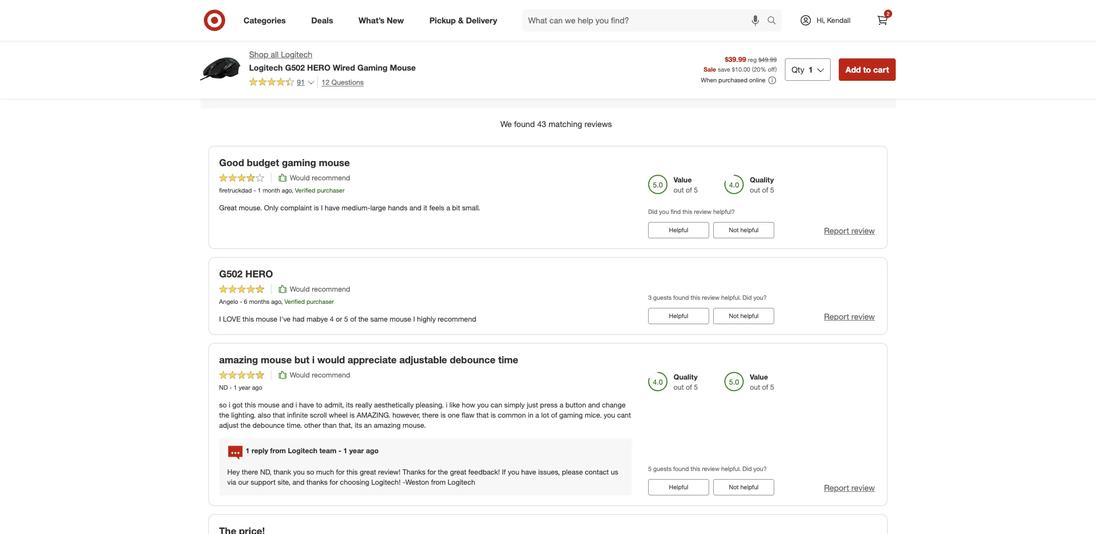 Task type: vqa. For each thing, say whether or not it's contained in the screenshot.
Wi- related to Apple
no



Task type: describe. For each thing, give the bounding box(es) containing it.
only
[[264, 203, 278, 212]]

is down can
[[491, 411, 496, 419]]

1 horizontal spatial i
[[321, 203, 323, 212]]

and up infinite
[[282, 401, 294, 409]]

%
[[760, 66, 766, 73]]

reg
[[748, 56, 757, 64]]

mouse up great mouse. only complaint is i have medium-large hands and it feels a bit small.
[[319, 157, 350, 168]]

1 left reply
[[246, 446, 250, 455]]

this inside hey there nd, thank you so much for this great review! thanks for the great feedback! if you have issues, please contact us via our support site, and thanks for choosing logitech! -weston from logitech
[[346, 468, 358, 476]]

helpful?
[[713, 208, 735, 216]]

so inside so i got this mouse and i have to admit, its really aesthetically pleasing. i like how you can simply just press a button and change the lighting. also that infinite scroll wheel is amazing. however, there is one flaw that is common in a lot of gaming mice. you cant adjust the debounce time. other than that, its an amazing mouse.
[[219, 401, 227, 409]]

lighting.
[[231, 411, 256, 419]]

you left find
[[659, 208, 669, 216]]

would
[[317, 354, 345, 366]]

did you find this review helpful?
[[648, 208, 735, 216]]

12 questions
[[322, 78, 364, 86]]

really
[[355, 401, 372, 409]]

0 horizontal spatial year
[[239, 384, 250, 391]]

not helpful for amazing mouse but i would appreciate adjustable debounce time
[[729, 483, 759, 491]]

write a review
[[528, 37, 568, 45]]

feels
[[429, 203, 444, 212]]

write a review button
[[523, 33, 573, 49]]

good
[[219, 157, 244, 168]]

online
[[749, 76, 766, 84]]

mouse left but
[[261, 354, 292, 366]]

bit
[[452, 203, 460, 212]]

button
[[565, 401, 586, 409]]

0 vertical spatial debounce
[[450, 354, 496, 366]]

great
[[219, 203, 237, 212]]

2 report review from the top
[[824, 312, 875, 322]]

with
[[820, 73, 837, 83]]

0 horizontal spatial quality out of 5
[[674, 373, 698, 391]]

for down the much
[[330, 478, 338, 486]]

, for hero
[[281, 298, 283, 306]]

did for would recommend
[[743, 294, 752, 301]]

purchaser for g502 hero
[[306, 298, 334, 306]]

debounce inside so i got this mouse and i have to admit, its really aesthetically pleasing. i like how you can simply just press a button and change the lighting. also that infinite scroll wheel is amazing. however, there is one flaw that is common in a lot of gaming mice. you cant adjust the debounce time. other than that, its an amazing mouse.
[[253, 421, 285, 430]]

change
[[602, 401, 626, 409]]

mouse
[[390, 62, 416, 73]]

this for 3
[[691, 294, 700, 301]]

cart
[[873, 64, 889, 75]]

1 great from the left
[[360, 468, 376, 476]]

thanks
[[306, 478, 328, 486]]

0 horizontal spatial quality
[[674, 373, 698, 381]]

i love this mouse i've had mabye 4 or 5 of the same mouse i highly recommend
[[219, 315, 476, 323]]

is right the complaint
[[314, 203, 319, 212]]

i left like
[[446, 401, 447, 409]]

12
[[322, 78, 330, 86]]

1 right nd
[[234, 384, 237, 391]]

issues,
[[538, 468, 560, 476]]

good budget gaming mouse
[[219, 157, 350, 168]]

2 great from the left
[[450, 468, 466, 476]]

an
[[364, 421, 372, 430]]

adjust
[[219, 421, 238, 430]]

guests for out of 5
[[653, 465, 672, 473]]

$49.99
[[758, 56, 777, 64]]

logitech left team
[[288, 446, 317, 455]]

10.00
[[735, 66, 750, 73]]

hey there nd, thank you so much for this great review! thanks for the great feedback! if you have issues, please contact us via our support site, and thanks for choosing logitech! -weston from logitech
[[227, 468, 618, 486]]

i left got
[[229, 401, 230, 409]]

reply
[[251, 446, 268, 455]]

we
[[500, 119, 512, 129]]

What can we help you find? suggestions appear below search field
[[522, 9, 769, 32]]

i've
[[279, 315, 291, 323]]

nd
[[219, 384, 228, 391]]

1 vertical spatial value out of 5
[[750, 373, 774, 391]]

91
[[297, 78, 305, 87]]

- right team
[[338, 446, 341, 455]]

find
[[671, 208, 681, 216]]

via
[[227, 478, 236, 486]]

2 not from the top
[[729, 312, 739, 320]]

0 vertical spatial did
[[648, 208, 657, 216]]

time
[[498, 354, 518, 366]]

2 helpful button from the top
[[648, 308, 709, 324]]

month
[[263, 187, 280, 194]]

qty 1
[[791, 64, 813, 75]]

would for budget
[[290, 173, 310, 182]]

add to cart
[[846, 64, 889, 75]]

not helpful for good budget gaming mouse
[[729, 226, 759, 234]]

amazing mouse but i would appreciate adjustable debounce time
[[219, 354, 518, 366]]

hero inside the shop all logitech logitech g502 hero wired gaming mouse
[[307, 62, 331, 73]]

2 that from the left
[[476, 411, 489, 419]]

pickup & delivery link
[[421, 9, 510, 32]]

deals link
[[303, 9, 346, 32]]

you down change
[[604, 411, 615, 419]]

for right thanks
[[427, 468, 436, 476]]

appreciate
[[348, 354, 397, 366]]

found for out of 5
[[673, 465, 689, 473]]

report for amazing mouse but i would appreciate adjustable debounce time
[[824, 483, 849, 493]]

the left same
[[358, 315, 368, 323]]

cant
[[617, 411, 631, 419]]

scroll
[[310, 411, 327, 419]]

there inside so i got this mouse and i have to admit, its really aesthetically pleasing. i like how you can simply just press a button and change the lighting. also that infinite scroll wheel is amazing. however, there is one flaw that is common in a lot of gaming mice. you cant adjust the debounce time. other than that, its an amazing mouse.
[[422, 411, 439, 419]]

common
[[498, 411, 526, 419]]

is up "that,"
[[350, 411, 355, 419]]

i right but
[[312, 354, 315, 366]]

delivery
[[466, 15, 497, 25]]

to inside so i got this mouse and i have to admit, its really aesthetically pleasing. i like how you can simply just press a button and change the lighting. also that infinite scroll wheel is amazing. however, there is one flaw that is common in a lot of gaming mice. you cant adjust the debounce time. other than that, its an amazing mouse.
[[316, 401, 322, 409]]

0 horizontal spatial gaming
[[282, 157, 316, 168]]

for right the much
[[336, 468, 345, 476]]

have inside so i got this mouse and i have to admit, its really aesthetically pleasing. i like how you can simply just press a button and change the lighting. also that infinite scroll wheel is amazing. however, there is one flaw that is common in a lot of gaming mice. you cant adjust the debounce time. other than that, its an amazing mouse.
[[299, 401, 314, 409]]

us
[[611, 468, 618, 476]]

ago for year
[[252, 384, 262, 391]]

this for so
[[245, 401, 256, 409]]

you right if
[[508, 468, 519, 476]]

mice.
[[585, 411, 602, 419]]

2
[[887, 11, 890, 17]]

gaming inside so i got this mouse and i have to admit, its really aesthetically pleasing. i like how you can simply just press a button and change the lighting. also that infinite scroll wheel is amazing. however, there is one flaw that is common in a lot of gaming mice. you cant adjust the debounce time. other than that, its an amazing mouse.
[[559, 411, 583, 419]]

categories
[[244, 15, 286, 25]]

0 vertical spatial its
[[346, 401, 353, 409]]

save
[[718, 66, 730, 73]]

report review button for good budget gaming mouse
[[824, 225, 875, 237]]

report review button for amazing mouse but i would appreciate adjustable debounce time
[[824, 482, 875, 494]]

a right press
[[560, 401, 563, 409]]

had
[[293, 315, 305, 323]]

recommend for amazing mouse but i would appreciate adjustable debounce time
[[312, 371, 350, 379]]

is left one
[[441, 411, 446, 419]]

2 not helpful from the top
[[729, 312, 759, 320]]

infinite
[[287, 411, 308, 419]]

logitech right all
[[281, 49, 312, 59]]

we found 43 matching reviews
[[500, 119, 612, 129]]

1 vertical spatial year
[[349, 446, 364, 455]]

new
[[387, 15, 404, 25]]

1 right team
[[343, 446, 347, 455]]

or
[[336, 315, 342, 323]]

0 horizontal spatial value
[[674, 175, 692, 184]]

recommend for good budget gaming mouse
[[312, 173, 350, 182]]

site,
[[278, 478, 291, 486]]

a right in
[[535, 411, 539, 419]]

1 that from the left
[[273, 411, 285, 419]]

1 vertical spatial hero
[[245, 268, 273, 280]]

1 reply from logitech team - 1 year ago
[[246, 446, 379, 455]]

when
[[701, 76, 717, 84]]

angelo
[[219, 298, 238, 306]]

feedback!
[[468, 468, 500, 476]]

what's
[[359, 15, 385, 25]]

just
[[527, 401, 538, 409]]

to inside add to cart button
[[863, 64, 871, 75]]

3 guests found this review helpful. did you?
[[648, 294, 767, 301]]

flaw
[[462, 411, 474, 419]]

review inside button
[[550, 37, 568, 45]]

so inside hey there nd, thank you so much for this great review! thanks for the great feedback! if you have issues, please contact us via our support site, and thanks for choosing logitech! -weston from logitech
[[307, 468, 314, 476]]

time.
[[287, 421, 302, 430]]

pickup & delivery
[[429, 15, 497, 25]]

0 horizontal spatial g502
[[219, 268, 243, 280]]

search
[[762, 16, 787, 26]]

simply
[[504, 401, 525, 409]]

image of logitech g502 hero wired gaming mouse image
[[200, 49, 241, 89]]

amazing inside so i got this mouse and i have to admit, its really aesthetically pleasing. i like how you can simply just press a button and change the lighting. also that infinite scroll wheel is amazing. however, there is one flaw that is common in a lot of gaming mice. you cant adjust the debounce time. other than that, its an amazing mouse.
[[374, 421, 401, 430]]

and up mice. at bottom right
[[588, 401, 600, 409]]

reviews
[[584, 119, 612, 129]]

not for good budget gaming mouse
[[729, 226, 739, 234]]

5 guests found this review helpful. did you?
[[648, 465, 767, 473]]

0 vertical spatial quality out of 5
[[750, 175, 774, 194]]

admit,
[[324, 401, 344, 409]]

not helpful button for good budget gaming mouse
[[713, 222, 774, 239]]

recommend for g502 hero
[[312, 285, 350, 293]]

you right thank
[[293, 468, 305, 476]]

weston
[[405, 478, 429, 486]]

hi,
[[817, 16, 825, 24]]

choosing
[[340, 478, 369, 486]]

highly
[[417, 315, 436, 323]]

report for good budget gaming mouse
[[824, 226, 849, 236]]



Task type: locate. For each thing, give the bounding box(es) containing it.
, for budget
[[292, 187, 293, 194]]

Verified purchases checkbox
[[806, 87, 816, 97]]

helpful button
[[648, 222, 709, 239], [648, 308, 709, 324], [648, 479, 709, 496]]

1 vertical spatial helpful
[[740, 312, 759, 320]]

0 vertical spatial not
[[729, 226, 739, 234]]

0 horizontal spatial mouse.
[[239, 203, 262, 212]]

ago for months
[[271, 298, 281, 306]]

have left issues,
[[521, 468, 536, 476]]

2 vertical spatial have
[[521, 468, 536, 476]]

1 horizontal spatial have
[[325, 203, 340, 212]]

2 helpful. from the top
[[721, 465, 741, 473]]

1 would from the top
[[290, 173, 310, 182]]

3 not helpful button from the top
[[713, 479, 774, 496]]

a right "write"
[[544, 37, 548, 45]]

3 helpful button from the top
[[648, 479, 709, 496]]

2 helpful from the top
[[669, 312, 688, 320]]

also
[[258, 411, 271, 419]]

0 horizontal spatial value out of 5
[[674, 175, 698, 194]]

g502 inside the shop all logitech logitech g502 hero wired gaming mouse
[[285, 62, 305, 73]]

0 horizontal spatial there
[[242, 468, 258, 476]]

0 vertical spatial helpful
[[740, 226, 759, 234]]

6
[[244, 298, 247, 306]]

4
[[330, 315, 334, 323]]

would for hero
[[290, 285, 310, 293]]

i
[[312, 354, 315, 366], [229, 401, 230, 409], [296, 401, 297, 409], [446, 401, 447, 409]]

mouse. inside so i got this mouse and i have to admit, its really aesthetically pleasing. i like how you can simply just press a button and change the lighting. also that infinite scroll wheel is amazing. however, there is one flaw that is common in a lot of gaming mice. you cant adjust the debounce time. other than that, its an amazing mouse.
[[403, 421, 426, 430]]

would recommend for i
[[290, 371, 350, 379]]

1 horizontal spatial debounce
[[450, 354, 496, 366]]

1 helpful from the top
[[740, 226, 759, 234]]

recommend up 4 on the left bottom of the page
[[312, 285, 350, 293]]

what's new
[[359, 15, 404, 25]]

hero up 12
[[307, 62, 331, 73]]

0 horizontal spatial great
[[360, 468, 376, 476]]

report
[[824, 226, 849, 236], [824, 312, 849, 322], [824, 483, 849, 493]]

not helpful button for amazing mouse but i would appreciate adjustable debounce time
[[713, 479, 774, 496]]

1 vertical spatial gaming
[[559, 411, 583, 419]]

the right thanks
[[438, 468, 448, 476]]

- down thanks
[[403, 478, 405, 486]]

1 horizontal spatial value out of 5
[[750, 373, 774, 391]]

0 vertical spatial would
[[290, 173, 310, 182]]

mouse left i've
[[256, 315, 277, 323]]

mouse. left only
[[239, 203, 262, 212]]

questions
[[331, 78, 364, 86]]

support
[[251, 478, 276, 486]]

this for 5
[[691, 465, 700, 473]]

deals
[[311, 15, 333, 25]]

mouse. down however,
[[403, 421, 426, 430]]

helpful for amazing mouse but i would appreciate adjustable debounce time
[[669, 483, 688, 491]]

hero up "months"
[[245, 268, 273, 280]]

amazing down amazing.
[[374, 421, 401, 430]]

0 horizontal spatial i
[[219, 315, 221, 323]]

2 vertical spatial helpful
[[740, 483, 759, 491]]

1 report review from the top
[[824, 226, 875, 236]]

1 would recommend from the top
[[290, 173, 350, 182]]

43
[[537, 119, 546, 129]]

1 vertical spatial guests
[[653, 465, 672, 473]]

helpful
[[669, 226, 688, 234], [669, 312, 688, 320], [669, 483, 688, 491]]

1 vertical spatial mouse.
[[403, 421, 426, 430]]

0 vertical spatial mouse.
[[239, 203, 262, 212]]

helpful for good budget gaming mouse
[[669, 226, 688, 234]]

got
[[232, 401, 243, 409]]

$
[[732, 66, 735, 73]]

great
[[360, 468, 376, 476], [450, 468, 466, 476]]

from right reply
[[270, 446, 286, 455]]

firetruckdad - 1 month ago , verified purchaser
[[219, 187, 345, 194]]

for
[[336, 468, 345, 476], [427, 468, 436, 476], [330, 478, 338, 486]]

not down 5 guests found this review helpful. did you?
[[729, 483, 739, 491]]

0 vertical spatial helpful
[[669, 226, 688, 234]]

1 vertical spatial ,
[[281, 298, 283, 306]]

this inside so i got this mouse and i have to admit, its really aesthetically pleasing. i like how you can simply just press a button and change the lighting. also that infinite scroll wheel is amazing. however, there is one flaw that is common in a lot of gaming mice. you cant adjust the debounce time. other than that, its an amazing mouse.
[[245, 401, 256, 409]]

would up angelo - 6 months ago , verified purchaser
[[290, 285, 310, 293]]

love
[[223, 315, 241, 323]]

recommend
[[312, 173, 350, 182], [312, 285, 350, 293], [438, 315, 476, 323], [312, 371, 350, 379]]

you? for out of 5
[[753, 465, 767, 473]]

2 guests from the top
[[653, 465, 672, 473]]

1 vertical spatial found
[[673, 294, 689, 301]]

2 vertical spatial not helpful
[[729, 483, 759, 491]]

1 vertical spatial not
[[729, 312, 739, 320]]

1 vertical spatial amazing
[[374, 421, 401, 430]]

3 not from the top
[[729, 483, 739, 491]]

- inside hey there nd, thank you so much for this great review! thanks for the great feedback! if you have issues, please contact us via our support site, and thanks for choosing logitech! -weston from logitech
[[403, 478, 405, 486]]

off
[[768, 66, 775, 73]]

i up infinite
[[296, 401, 297, 409]]

and
[[409, 203, 421, 212], [282, 401, 294, 409], [588, 401, 600, 409], [292, 478, 304, 486]]

guests right 3
[[653, 294, 672, 301]]

1 horizontal spatial that
[[476, 411, 489, 419]]

would down good budget gaming mouse
[[290, 173, 310, 182]]

1 vertical spatial report review button
[[824, 311, 875, 323]]

but
[[294, 354, 310, 366]]

0 vertical spatial ,
[[292, 187, 293, 194]]

to
[[863, 64, 871, 75], [316, 401, 322, 409]]

1 vertical spatial purchaser
[[306, 298, 334, 306]]

year down "that,"
[[349, 446, 364, 455]]

recommend down the would
[[312, 371, 350, 379]]

2 report review button from the top
[[824, 311, 875, 323]]

purchaser for good budget gaming mouse
[[317, 187, 345, 194]]

1 report from the top
[[824, 226, 849, 236]]

0 horizontal spatial have
[[299, 401, 314, 409]]

3 would recommend from the top
[[290, 371, 350, 379]]

0 vertical spatial would recommend
[[290, 173, 350, 182]]

1 vertical spatial value
[[750, 373, 768, 381]]

3 would from the top
[[290, 371, 310, 379]]

pleasing.
[[416, 401, 444, 409]]

2 not helpful button from the top
[[713, 308, 774, 324]]

2 vertical spatial report review
[[824, 483, 875, 493]]

guest review image 1 of 1, zoom in image
[[512, 0, 576, 10]]

1 vertical spatial would
[[290, 285, 310, 293]]

1 vertical spatial helpful.
[[721, 465, 741, 473]]

much
[[316, 468, 334, 476]]

kendall
[[827, 16, 851, 24]]

2 vertical spatial did
[[743, 465, 752, 473]]

purchaser
[[317, 187, 345, 194], [306, 298, 334, 306]]

how
[[462, 401, 475, 409]]

firetruckdad
[[219, 187, 252, 194]]

mouse up also
[[258, 401, 280, 409]]

have up infinite
[[299, 401, 314, 409]]

1 horizontal spatial quality out of 5
[[750, 175, 774, 194]]

and inside hey there nd, thank you so much for this great review! thanks for the great feedback! if you have issues, please contact us via our support site, and thanks for choosing logitech! -weston from logitech
[[292, 478, 304, 486]]

this for did
[[683, 208, 692, 216]]

there inside hey there nd, thank you so much for this great review! thanks for the great feedback! if you have issues, please contact us via our support site, and thanks for choosing logitech! -weston from logitech
[[242, 468, 258, 476]]

aesthetically
[[374, 401, 414, 409]]

2 report from the top
[[824, 312, 849, 322]]

pickup
[[429, 15, 456, 25]]

nd,
[[260, 468, 272, 476]]

helpful. for out of 5
[[721, 465, 741, 473]]

0 horizontal spatial debounce
[[253, 421, 285, 430]]

you left can
[[477, 401, 489, 409]]

year
[[239, 384, 250, 391], [349, 446, 364, 455]]

logitech down shop
[[249, 62, 283, 73]]

3 helpful from the top
[[669, 483, 688, 491]]

small.
[[462, 203, 480, 212]]

and right site,
[[292, 478, 304, 486]]

add
[[846, 64, 861, 75]]

0 horizontal spatial ,
[[281, 298, 283, 306]]

1 vertical spatial not helpful
[[729, 312, 759, 320]]

0 vertical spatial report review
[[824, 226, 875, 236]]

amazing.
[[357, 411, 390, 419]]

ago down an
[[366, 446, 379, 455]]

ago for month
[[282, 187, 292, 194]]

like
[[449, 401, 460, 409]]

1 horizontal spatial ,
[[292, 187, 293, 194]]

1 right "qty"
[[808, 64, 813, 75]]

not helpful down 3 guests found this review helpful. did you?
[[729, 312, 759, 320]]

0 vertical spatial helpful button
[[648, 222, 709, 239]]

not helpful button
[[713, 222, 774, 239], [713, 308, 774, 324], [713, 479, 774, 496]]

what's new link
[[350, 9, 417, 32]]

that right flaw
[[476, 411, 489, 419]]

i
[[321, 203, 323, 212], [219, 315, 221, 323], [413, 315, 415, 323]]

same
[[370, 315, 388, 323]]

0 vertical spatial so
[[219, 401, 227, 409]]

purchased
[[719, 76, 748, 84]]

debounce left the time
[[450, 354, 496, 366]]

0 vertical spatial to
[[863, 64, 871, 75]]

ago up also
[[252, 384, 262, 391]]

1 horizontal spatial mouse.
[[403, 421, 426, 430]]

2 would from the top
[[290, 285, 310, 293]]

and left it
[[409, 203, 421, 212]]

a left "bit" in the left of the page
[[446, 203, 450, 212]]

1 horizontal spatial to
[[863, 64, 871, 75]]

0 vertical spatial gaming
[[282, 157, 316, 168]]

- for nd
[[230, 384, 232, 391]]

great up choosing
[[360, 468, 376, 476]]

not down 3 guests found this review helpful. did you?
[[729, 312, 739, 320]]

helpful down find
[[669, 226, 688, 234]]

1 horizontal spatial there
[[422, 411, 439, 419]]

not down helpful?
[[729, 226, 739, 234]]

1 not from the top
[[729, 226, 739, 234]]

verified for budget
[[295, 187, 315, 194]]

3 helpful from the top
[[740, 483, 759, 491]]

adjustable
[[399, 354, 447, 366]]

matching
[[549, 119, 582, 129]]

0 vertical spatial value
[[674, 175, 692, 184]]

would for mouse
[[290, 371, 310, 379]]

g502 hero
[[219, 268, 273, 280]]

1 horizontal spatial its
[[355, 421, 362, 430]]

report review for amazing mouse but i would appreciate adjustable debounce time
[[824, 483, 875, 493]]

2 would recommend from the top
[[290, 285, 350, 293]]

year up got
[[239, 384, 250, 391]]

report review for good budget gaming mouse
[[824, 226, 875, 236]]

would recommend down the would
[[290, 371, 350, 379]]

guests right us
[[653, 465, 672, 473]]

2 you? from the top
[[753, 465, 767, 473]]

helpful button for good budget gaming mouse
[[648, 222, 709, 239]]

helpful button down 3 guests found this review helpful. did you?
[[648, 308, 709, 324]]

g502 up 'angelo'
[[219, 268, 243, 280]]

2 vertical spatial helpful
[[669, 483, 688, 491]]

the down the lighting.
[[240, 421, 251, 430]]

0 vertical spatial hero
[[307, 62, 331, 73]]

0 horizontal spatial so
[[219, 401, 227, 409]]

amazing up nd - 1 year ago
[[219, 354, 258, 366]]

0 vertical spatial value out of 5
[[674, 175, 698, 194]]

1 left "month"
[[258, 187, 261, 194]]

lot
[[541, 411, 549, 419]]

did for out of 5
[[743, 465, 752, 473]]

1 not helpful button from the top
[[713, 222, 774, 239]]

budget
[[247, 157, 279, 168]]

not for amazing mouse but i would appreciate adjustable debounce time
[[729, 483, 739, 491]]

press
[[540, 401, 558, 409]]

not helpful down helpful?
[[729, 226, 759, 234]]

i left highly
[[413, 315, 415, 323]]

from
[[270, 446, 286, 455], [431, 478, 446, 486]]

helpful button for amazing mouse but i would appreciate adjustable debounce time
[[648, 479, 709, 496]]

helpful for amazing mouse but i would appreciate adjustable debounce time
[[740, 483, 759, 491]]

1 vertical spatial its
[[355, 421, 362, 430]]

of
[[686, 186, 692, 194], [762, 186, 768, 194], [350, 315, 356, 323], [686, 383, 692, 391], [762, 383, 768, 391], [551, 411, 557, 419]]

its
[[346, 401, 353, 409], [355, 421, 362, 430]]

helpful button down 5 guests found this review helpful. did you?
[[648, 479, 709, 496]]

ago right "month"
[[282, 187, 292, 194]]

team
[[319, 446, 336, 455]]

mouse inside so i got this mouse and i have to admit, its really aesthetically pleasing. i like how you can simply just press a button and change the lighting. also that infinite scroll wheel is amazing. however, there is one flaw that is common in a lot of gaming mice. you cant adjust the debounce time. other than that, its an amazing mouse.
[[258, 401, 280, 409]]

however,
[[392, 411, 420, 419]]

2 vertical spatial report review button
[[824, 482, 875, 494]]

recommend right highly
[[438, 315, 476, 323]]

1 helpful button from the top
[[648, 222, 709, 239]]

shop all logitech logitech g502 hero wired gaming mouse
[[249, 49, 416, 73]]

- for angelo
[[240, 298, 242, 306]]

so i got this mouse and i have to admit, its really aesthetically pleasing. i like how you can simply just press a button and change the lighting. also that infinite scroll wheel is amazing. however, there is one flaw that is common in a lot of gaming mice. you cant adjust the debounce time. other than that, its an amazing mouse.
[[219, 401, 631, 430]]

mouse right same
[[390, 315, 411, 323]]

0 vertical spatial not helpful button
[[713, 222, 774, 239]]

to right add
[[863, 64, 871, 75]]

1 vertical spatial there
[[242, 468, 258, 476]]

0 vertical spatial report
[[824, 226, 849, 236]]

0 vertical spatial found
[[514, 119, 535, 129]]

0 horizontal spatial to
[[316, 401, 322, 409]]

3 not helpful from the top
[[729, 483, 759, 491]]

guests for would recommend
[[653, 294, 672, 301]]

gaming down button
[[559, 411, 583, 419]]

1 not helpful from the top
[[729, 226, 759, 234]]

1 vertical spatial helpful button
[[648, 308, 709, 324]]

would recommend for mouse
[[290, 173, 350, 182]]

it
[[423, 203, 427, 212]]

hands
[[388, 203, 408, 212]]

helpful. for would recommend
[[721, 294, 741, 301]]

would recommend up the complaint
[[290, 173, 350, 182]]

2 helpful from the top
[[740, 312, 759, 320]]

20
[[754, 66, 760, 73]]

0 vertical spatial from
[[270, 446, 286, 455]]

guests
[[653, 294, 672, 301], [653, 465, 672, 473]]

2 vertical spatial would recommend
[[290, 371, 350, 379]]

of inside so i got this mouse and i have to admit, its really aesthetically pleasing. i like how you can simply just press a button and change the lighting. also that infinite scroll wheel is amazing. however, there is one flaw that is common in a lot of gaming mice. you cant adjust the debounce time. other than that, its an amazing mouse.
[[551, 411, 557, 419]]

1 horizontal spatial quality
[[750, 175, 774, 184]]

that right also
[[273, 411, 285, 419]]

i left love
[[219, 315, 221, 323]]

from right "weston"
[[431, 478, 446, 486]]

helpful down 3 guests found this review helpful. did you?
[[669, 312, 688, 320]]

1 helpful. from the top
[[721, 294, 741, 301]]

1 horizontal spatial g502
[[285, 62, 305, 73]]

quality
[[750, 175, 774, 184], [674, 373, 698, 381]]

2 link
[[871, 9, 894, 32]]

, up the complaint
[[292, 187, 293, 194]]

gaming up firetruckdad - 1 month ago , verified purchaser
[[282, 157, 316, 168]]

than
[[323, 421, 337, 430]]

- left 6
[[240, 298, 242, 306]]

3 report from the top
[[824, 483, 849, 493]]

- left "month"
[[254, 187, 256, 194]]

a
[[544, 37, 548, 45], [446, 203, 450, 212], [560, 401, 563, 409], [535, 411, 539, 419]]

1 helpful from the top
[[669, 226, 688, 234]]

, up i've
[[281, 298, 283, 306]]

from inside hey there nd, thank you so much for this great review! thanks for the great feedback! if you have issues, please contact us via our support site, and thanks for choosing logitech! -weston from logitech
[[431, 478, 446, 486]]

1 guests from the top
[[653, 294, 672, 301]]

purchaser up great mouse. only complaint is i have medium-large hands and it feels a bit small.
[[317, 187, 345, 194]]

contact
[[585, 468, 609, 476]]

1 report review button from the top
[[824, 225, 875, 237]]

so up the thanks
[[307, 468, 314, 476]]

1 horizontal spatial value
[[750, 373, 768, 381]]

would recommend
[[290, 173, 350, 182], [290, 285, 350, 293], [290, 371, 350, 379]]

1 vertical spatial so
[[307, 468, 314, 476]]

verified up the complaint
[[295, 187, 315, 194]]

0 vertical spatial not helpful
[[729, 226, 759, 234]]

1 vertical spatial helpful
[[669, 312, 688, 320]]

0 vertical spatial have
[[325, 203, 340, 212]]

would down but
[[290, 371, 310, 379]]

ago right "months"
[[271, 298, 281, 306]]

value out of 5
[[674, 175, 698, 194], [750, 373, 774, 391]]

the up adjust
[[219, 411, 229, 419]]

the inside hey there nd, thank you so much for this great review! thanks for the great feedback! if you have issues, please contact us via our support site, and thanks for choosing logitech! -weston from logitech
[[438, 468, 448, 476]]

there up our
[[242, 468, 258, 476]]

logitech down feedback!
[[448, 478, 475, 486]]

(
[[752, 66, 754, 73]]

great left feedback!
[[450, 468, 466, 476]]

i right the complaint
[[321, 203, 323, 212]]

0 horizontal spatial amazing
[[219, 354, 258, 366]]

found for would recommend
[[673, 294, 689, 301]]

1 vertical spatial did
[[743, 294, 752, 301]]

to up scroll
[[316, 401, 322, 409]]

logitech inside hey there nd, thank you so much for this great review! thanks for the great feedback! if you have issues, please contact us via our support site, and thanks for choosing logitech! -weston from logitech
[[448, 478, 475, 486]]

verified for hero
[[284, 298, 305, 306]]

1 vertical spatial you?
[[753, 465, 767, 473]]

its left an
[[355, 421, 362, 430]]

so
[[219, 401, 227, 409], [307, 468, 314, 476]]

0 vertical spatial year
[[239, 384, 250, 391]]

1 horizontal spatial great
[[450, 468, 466, 476]]

0 vertical spatial purchaser
[[317, 187, 345, 194]]

0 horizontal spatial that
[[273, 411, 285, 419]]

can
[[491, 401, 502, 409]]

you? for would recommend
[[753, 294, 767, 301]]

have inside hey there nd, thank you so much for this great review! thanks for the great feedback! if you have issues, please contact us via our support site, and thanks for choosing logitech! -weston from logitech
[[521, 468, 536, 476]]

so left got
[[219, 401, 227, 409]]

2 vertical spatial would
[[290, 371, 310, 379]]

3 report review button from the top
[[824, 482, 875, 494]]

amazing
[[219, 354, 258, 366], [374, 421, 401, 430]]

With photos checkbox
[[806, 73, 816, 83]]

1 you? from the top
[[753, 294, 767, 301]]

0 vertical spatial quality
[[750, 175, 774, 184]]

not helpful button down helpful?
[[713, 222, 774, 239]]

if
[[502, 468, 506, 476]]

helpful button down find
[[648, 222, 709, 239]]

1 vertical spatial report
[[824, 312, 849, 322]]

great mouse. only complaint is i have medium-large hands and it feels a bit small.
[[219, 203, 480, 212]]

not helpful button down 5 guests found this review helpful. did you?
[[713, 479, 774, 496]]

2 horizontal spatial i
[[413, 315, 415, 323]]

2 vertical spatial report
[[824, 483, 849, 493]]

recommend up great mouse. only complaint is i have medium-large hands and it feels a bit small.
[[312, 173, 350, 182]]

a inside button
[[544, 37, 548, 45]]

review!
[[378, 468, 401, 476]]

0 vertical spatial report review button
[[824, 225, 875, 237]]

our
[[238, 478, 249, 486]]

please
[[562, 468, 583, 476]]

- for firetruckdad
[[254, 187, 256, 194]]

helpful for good budget gaming mouse
[[740, 226, 759, 234]]

3 report review from the top
[[824, 483, 875, 493]]

0 vertical spatial there
[[422, 411, 439, 419]]

1 vertical spatial not helpful button
[[713, 308, 774, 324]]

you
[[659, 208, 669, 216], [477, 401, 489, 409], [604, 411, 615, 419], [293, 468, 305, 476], [508, 468, 519, 476]]

hi, kendall
[[817, 16, 851, 24]]

thank
[[274, 468, 291, 476]]

verified up had
[[284, 298, 305, 306]]

1 horizontal spatial so
[[307, 468, 314, 476]]

,
[[292, 187, 293, 194], [281, 298, 283, 306]]

1 horizontal spatial gaming
[[559, 411, 583, 419]]

would recommend up the mabye
[[290, 285, 350, 293]]



